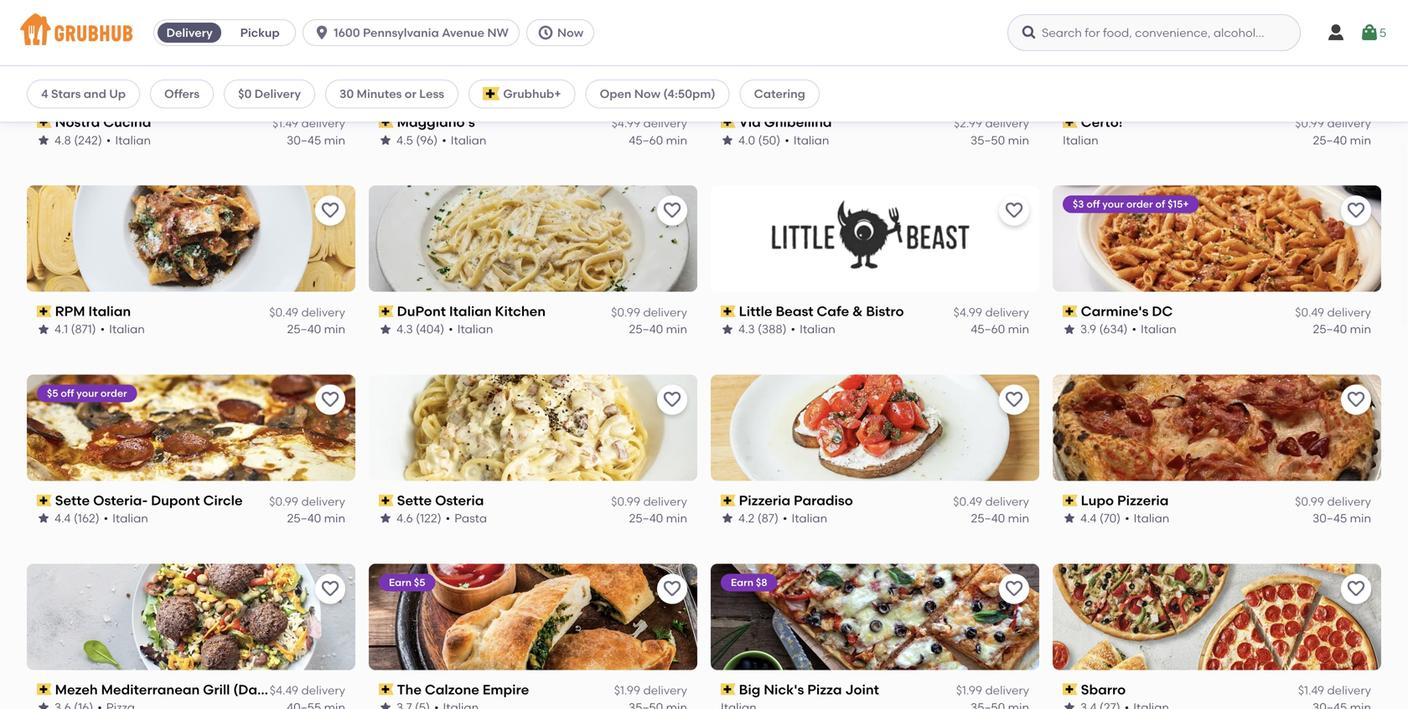 Task type: vqa. For each thing, say whether or not it's contained in the screenshot.
Via Ghibellina's Star Icon
yes



Task type: locate. For each thing, give the bounding box(es) containing it.
4.2 (87)
[[738, 512, 779, 526]]

4.4 left (162)
[[54, 512, 71, 526]]

save this restaurant image for dupont italian kitchen
[[662, 201, 682, 221]]

subscription pass image left mezeh
[[37, 684, 52, 696]]

subscription pass image
[[37, 116, 52, 128], [379, 116, 394, 128], [721, 116, 736, 128], [1063, 116, 1078, 128], [721, 306, 736, 318], [1063, 306, 1078, 318], [379, 495, 394, 507], [721, 495, 736, 507], [37, 684, 52, 696], [379, 684, 394, 696]]

1 vertical spatial $1.49 delivery
[[1298, 684, 1371, 698]]

offers
[[164, 87, 200, 101]]

$1.49 delivery for sbarro
[[1298, 684, 1371, 698]]

0 horizontal spatial $1.49 delivery
[[272, 116, 345, 130]]

dupont
[[397, 303, 446, 320]]

1 horizontal spatial earn
[[731, 577, 753, 589]]

italian down ghibellina
[[793, 133, 829, 147]]

0 horizontal spatial 4.4
[[54, 512, 71, 526]]

2 $1.99 delivery from the left
[[956, 684, 1029, 698]]

$0.99 for sette osteria
[[611, 495, 640, 509]]

delivery for sette osteria
[[643, 495, 687, 509]]

0 horizontal spatial $1.99 delivery
[[614, 684, 687, 698]]

1 vertical spatial 30–45
[[1313, 512, 1347, 526]]

1 vertical spatial of
[[1155, 198, 1165, 210]]

pizzeria up (70)
[[1117, 493, 1169, 509]]

star icon image for pizzeria paradiso
[[721, 512, 734, 526]]

subscription pass image for nostra cucina
[[37, 116, 52, 128]]

• for carmine's dc
[[1132, 322, 1136, 337]]

0 vertical spatial of
[[471, 9, 481, 21]]

4
[[41, 87, 48, 101]]

25–40 for certo!
[[1313, 133, 1347, 147]]

30–45 for lupo pizzeria
[[1313, 512, 1347, 526]]

0 vertical spatial $4.99 delivery
[[612, 116, 687, 130]]

order for carmine's dc
[[1126, 198, 1153, 210]]

star icon image for sette osteria
[[379, 512, 392, 526]]

italian up (871) at the top of page
[[88, 303, 131, 320]]

• for via ghibellina
[[785, 133, 789, 147]]

1 horizontal spatial $1.49
[[1298, 684, 1324, 698]]

4.2
[[738, 512, 755, 526]]

• pasta
[[446, 512, 487, 526]]

pasta
[[454, 512, 487, 526]]

2 sette from the left
[[397, 493, 432, 509]]

delivery for little beast cafe & bistro
[[985, 305, 1029, 320]]

$0
[[238, 87, 252, 101]]

1 $1.99 from the left
[[614, 684, 640, 698]]

subscription pass image for maggiano's
[[379, 116, 394, 128]]

4.3 (404)
[[396, 322, 444, 337]]

italian for via
[[793, 133, 829, 147]]

italian down little beast cafe & bistro
[[800, 322, 835, 337]]

star icon image for via ghibellina
[[721, 134, 734, 147]]

• right (122)
[[446, 512, 450, 526]]

italian down cucina
[[115, 133, 151, 147]]

subscription pass image left "dupont"
[[379, 306, 394, 318]]

pizzeria up (87)
[[739, 493, 790, 509]]

0 horizontal spatial sette
[[55, 493, 90, 509]]

sette osteria- dupont circle
[[55, 493, 243, 509]]

subscription pass image for rpm
[[37, 306, 52, 318]]

subscription pass image for the calzone empire
[[379, 684, 394, 696]]

earn left $8 on the right of page
[[731, 577, 753, 589]]

$5 off your order
[[47, 388, 127, 400]]

1 sette from the left
[[55, 493, 90, 509]]

45–60 for maggiano's
[[629, 133, 663, 147]]

1 horizontal spatial $0.49 delivery
[[953, 495, 1029, 509]]

25–40
[[1313, 133, 1347, 147], [287, 322, 321, 337], [629, 322, 663, 337], [1313, 322, 1347, 337], [287, 512, 321, 526], [629, 512, 663, 526], [971, 512, 1005, 526]]

2 horizontal spatial order
[[1126, 198, 1153, 210]]

1 horizontal spatial your
[[418, 9, 440, 21]]

carmine's dc logo image
[[1053, 186, 1381, 292]]

$0.49
[[269, 305, 298, 320], [1295, 305, 1324, 320], [953, 495, 982, 509]]

star icon image for nostra cucina
[[37, 134, 50, 147]]

2 vertical spatial $5
[[414, 577, 425, 589]]

the calzone empire logo image
[[369, 564, 697, 671]]

1 vertical spatial $5
[[47, 388, 58, 400]]

1 horizontal spatial 4.4
[[1080, 512, 1097, 526]]

grill
[[203, 682, 230, 698]]

subscription pass image left 'certo!' at the right of the page
[[1063, 116, 1078, 128]]

2 horizontal spatial $0.49 delivery
[[1295, 305, 1371, 320]]

1 vertical spatial off
[[1086, 198, 1100, 210]]

4.4 for lupo pizzeria
[[1080, 512, 1097, 526]]

4.8
[[54, 133, 71, 147]]

• italian for little beast cafe & bistro
[[791, 322, 835, 337]]

off down 4.1
[[61, 388, 74, 400]]

ghibellina
[[764, 114, 832, 130]]

1 horizontal spatial off
[[403, 9, 416, 21]]

$0.99
[[1295, 116, 1324, 130], [611, 305, 640, 320], [269, 495, 298, 509], [611, 495, 640, 509], [1295, 495, 1324, 509]]

subscription pass image for via ghibellina
[[721, 116, 736, 128]]

2 vertical spatial your
[[76, 388, 98, 400]]

2 4.3 from the left
[[738, 322, 755, 337]]

italian down maggiano's
[[451, 133, 486, 147]]

your right $3
[[1102, 198, 1124, 210]]

0 horizontal spatial 45–60 min
[[629, 133, 687, 147]]

$5 for maggiano's
[[389, 9, 400, 21]]

0 horizontal spatial $4.99 delivery
[[612, 116, 687, 130]]

• italian down pizzeria paradiso on the right bottom of page
[[783, 512, 827, 526]]

2 horizontal spatial $0.49
[[1295, 305, 1324, 320]]

1 horizontal spatial 45–60
[[971, 322, 1005, 337]]

0 vertical spatial your
[[418, 9, 440, 21]]

$0.99 delivery for certo!
[[1295, 116, 1371, 130]]

2 vertical spatial order
[[100, 388, 127, 400]]

svg image
[[1326, 23, 1346, 43], [1359, 23, 1379, 43], [314, 24, 330, 41], [1021, 24, 1038, 41]]

$4.99 delivery for little beast cafe & bistro
[[953, 305, 1029, 320]]

$3 off your order of $15+
[[1073, 198, 1189, 210]]

subscription pass image left carmine's
[[1063, 306, 1078, 318]]

• down beast
[[791, 322, 795, 337]]

subscription pass image left the
[[379, 684, 394, 696]]

delivery for the calzone empire
[[643, 684, 687, 698]]

$5 up pennsylvania
[[389, 9, 400, 21]]

1 vertical spatial $4.99
[[953, 305, 982, 320]]

• down nostra cucina
[[106, 133, 111, 147]]

• italian down osteria-
[[104, 512, 148, 526]]

off for carmine's dc
[[1086, 198, 1100, 210]]

$5
[[389, 9, 400, 21], [47, 388, 58, 400], [414, 577, 425, 589]]

delivery for mezeh mediterranean grill (dakota crossing)
[[301, 684, 345, 698]]

• italian down ghibellina
[[785, 133, 829, 147]]

1 vertical spatial now
[[634, 87, 660, 101]]

0 horizontal spatial pizzeria
[[739, 493, 790, 509]]

subscription pass image left little
[[721, 306, 736, 318]]

italian down pizzeria paradiso on the right bottom of page
[[792, 512, 827, 526]]

1 horizontal spatial $0.49
[[953, 495, 982, 509]]

0 horizontal spatial 4.3
[[396, 322, 413, 337]]

(122)
[[416, 512, 441, 526]]

now
[[557, 26, 583, 40], [634, 87, 660, 101]]

earn down 4.6
[[389, 577, 412, 589]]

30–45 min
[[287, 133, 345, 147], [1313, 512, 1371, 526]]

delivery up offers
[[166, 26, 213, 40]]

• right (50)
[[785, 133, 789, 147]]

$0.49 for carmine's dc
[[1295, 305, 1324, 320]]

0 vertical spatial 45–60 min
[[629, 133, 687, 147]]

1 horizontal spatial $1.99
[[956, 684, 982, 698]]

• right (871) at the top of page
[[100, 322, 105, 337]]

subscription pass image for pizzeria paradiso
[[721, 495, 736, 507]]

save this restaurant button for via ghibellina
[[999, 6, 1029, 37]]

off up pennsylvania
[[403, 9, 416, 21]]

off
[[403, 9, 416, 21], [1086, 198, 1100, 210], [61, 388, 74, 400]]

(70)
[[1099, 512, 1121, 526]]

subscription pass image down 30 minutes or less
[[379, 116, 394, 128]]

1 horizontal spatial $4.99
[[953, 305, 982, 320]]

0 horizontal spatial 45–60
[[629, 133, 663, 147]]

star icon image for the calzone empire
[[379, 702, 392, 710]]

sette for sette osteria- dupont circle
[[55, 493, 90, 509]]

1 horizontal spatial $1.99 delivery
[[956, 684, 1029, 698]]

star icon image for dupont italian kitchen
[[379, 323, 392, 336]]

1 horizontal spatial 45–60 min
[[971, 322, 1029, 337]]

subscription pass image for carmine's dc
[[1063, 306, 1078, 318]]

rpm italian logo image
[[27, 186, 355, 292]]

0 horizontal spatial delivery
[[166, 26, 213, 40]]

• right '(404)'
[[449, 322, 453, 337]]

0 vertical spatial 30–45
[[287, 133, 321, 147]]

subscription pass image for certo!
[[1063, 116, 1078, 128]]

0 horizontal spatial 30–45 min
[[287, 133, 345, 147]]

45–60
[[629, 133, 663, 147], [971, 322, 1005, 337]]

• right (162)
[[104, 512, 108, 526]]

0 vertical spatial $1.49 delivery
[[272, 116, 345, 130]]

1 vertical spatial 45–60
[[971, 322, 1005, 337]]

25–40 min for dupont italian kitchen
[[629, 322, 687, 337]]

now right svg image
[[557, 26, 583, 40]]

2 $1.99 from the left
[[956, 684, 982, 698]]

• right the (96)
[[442, 133, 446, 147]]

big nick's pizza joint
[[739, 682, 879, 698]]

1 pizzeria from the left
[[739, 493, 790, 509]]

0 horizontal spatial off
[[61, 388, 74, 400]]

• down carmine's dc
[[1132, 322, 1136, 337]]

4 stars and up
[[41, 87, 126, 101]]

save this restaurant button for sbarro
[[1341, 574, 1371, 605]]

dupont italian kitchen
[[397, 303, 546, 320]]

45–60 min
[[629, 133, 687, 147], [971, 322, 1029, 337]]

• italian down rpm italian
[[100, 322, 145, 337]]

1 horizontal spatial $1.49 delivery
[[1298, 684, 1371, 698]]

5
[[1379, 25, 1386, 40]]

delivery for certo!
[[1327, 116, 1371, 130]]

1 horizontal spatial 30–45 min
[[1313, 512, 1371, 526]]

4.8 (242)
[[54, 133, 102, 147]]

big nick's pizza joint logo image
[[711, 564, 1039, 671]]

save this restaurant image
[[320, 11, 340, 32], [1346, 11, 1366, 32], [1346, 201, 1366, 221], [320, 390, 340, 410], [1346, 390, 1366, 410], [320, 579, 340, 600], [1004, 579, 1024, 600], [1346, 579, 1366, 600]]

4.1
[[54, 322, 68, 337]]

italian down rpm italian
[[109, 322, 145, 337]]

4.0 (50)
[[738, 133, 780, 147]]

1 horizontal spatial $4.99 delivery
[[953, 305, 1029, 320]]

grubhub+
[[503, 87, 561, 101]]

4.3 down little
[[738, 322, 755, 337]]

save this restaurant button for pizzeria paradiso
[[999, 385, 1029, 415]]

0 horizontal spatial earn
[[389, 577, 412, 589]]

• italian for via ghibellina
[[785, 133, 829, 147]]

30
[[339, 87, 354, 101]]

0 horizontal spatial $0.49
[[269, 305, 298, 320]]

$4.99 right bistro
[[953, 305, 982, 320]]

0 vertical spatial order
[[442, 9, 469, 21]]

1 vertical spatial order
[[1126, 198, 1153, 210]]

1 vertical spatial delivery
[[254, 87, 301, 101]]

min for certo!
[[1350, 133, 1371, 147]]

delivery for carmine's dc
[[1327, 305, 1371, 320]]

1 vertical spatial 30–45 min
[[1313, 512, 1371, 526]]

save this restaurant image for rpm italian
[[320, 201, 340, 221]]

0 vertical spatial $5
[[389, 9, 400, 21]]

or
[[405, 87, 416, 101]]

of left '$25+'
[[471, 9, 481, 21]]

• for pizzeria paradiso
[[783, 512, 787, 526]]

sette up 4.6 (122)
[[397, 493, 432, 509]]

italian down osteria-
[[112, 512, 148, 526]]

main navigation navigation
[[0, 0, 1408, 66]]

save this restaurant button for mezeh mediterranean grill (dakota crossing)
[[315, 574, 345, 605]]

italian for sette
[[112, 512, 148, 526]]

4.4 (70)
[[1080, 512, 1121, 526]]

0 horizontal spatial your
[[76, 388, 98, 400]]

delivery for maggiano's
[[643, 116, 687, 130]]

subscription pass image down the "4" at the left top of page
[[37, 116, 52, 128]]

rpm italian
[[55, 303, 131, 320]]

1 horizontal spatial now
[[634, 87, 660, 101]]

delivery right $0
[[254, 87, 301, 101]]

now button
[[526, 19, 601, 46]]

subscription pass image left pizzeria paradiso on the right bottom of page
[[721, 495, 736, 507]]

0 vertical spatial $4.99
[[612, 116, 640, 130]]

• italian for pizzeria paradiso
[[783, 512, 827, 526]]

2 horizontal spatial off
[[1086, 198, 1100, 210]]

• for little beast cafe & bistro
[[791, 322, 795, 337]]

italian down 'certo!' at the right of the page
[[1063, 133, 1098, 147]]

your up "1600 pennsylvania avenue nw"
[[418, 9, 440, 21]]

off right $3
[[1086, 198, 1100, 210]]

4.3 down "dupont"
[[396, 322, 413, 337]]

star icon image
[[37, 134, 50, 147], [379, 134, 392, 147], [721, 134, 734, 147], [37, 323, 50, 336], [379, 323, 392, 336], [721, 323, 734, 336], [1063, 323, 1076, 336], [37, 512, 50, 526], [379, 512, 392, 526], [721, 512, 734, 526], [1063, 512, 1076, 526], [37, 702, 50, 710], [379, 702, 392, 710], [1063, 702, 1076, 710]]

grubhub plus flag logo image
[[483, 87, 500, 101]]

subscription pass image
[[37, 306, 52, 318], [379, 306, 394, 318], [37, 495, 52, 507], [1063, 495, 1078, 507], [721, 684, 736, 696], [1063, 684, 1078, 696]]

your
[[418, 9, 440, 21], [1102, 198, 1124, 210], [76, 388, 98, 400]]

1 earn from the left
[[389, 577, 412, 589]]

2 4.4 from the left
[[1080, 512, 1097, 526]]

1 horizontal spatial $5
[[389, 9, 400, 21]]

0 horizontal spatial order
[[100, 388, 127, 400]]

0 horizontal spatial $4.99
[[612, 116, 640, 130]]

4.1 (871)
[[54, 322, 96, 337]]

nostra
[[55, 114, 100, 130]]

$5 down 4.6 (122)
[[414, 577, 425, 589]]

1 vertical spatial 45–60 min
[[971, 322, 1029, 337]]

1 horizontal spatial sette
[[397, 493, 432, 509]]

1 $1.99 delivery from the left
[[614, 684, 687, 698]]

1 horizontal spatial of
[[1155, 198, 1165, 210]]

save this restaurant image
[[1004, 11, 1024, 32], [320, 201, 340, 221], [662, 201, 682, 221], [1004, 201, 1024, 221], [662, 390, 682, 410], [1004, 390, 1024, 410], [662, 579, 682, 600]]

1 vertical spatial $4.99 delivery
[[953, 305, 1029, 320]]

now right open on the left top
[[634, 87, 660, 101]]

•
[[106, 133, 111, 147], [442, 133, 446, 147], [785, 133, 789, 147], [100, 322, 105, 337], [449, 322, 453, 337], [791, 322, 795, 337], [1132, 322, 1136, 337], [104, 512, 108, 526], [446, 512, 450, 526], [783, 512, 787, 526], [1125, 512, 1129, 526]]

save this restaurant image for little beast cafe & bistro
[[1004, 201, 1024, 221]]

2 horizontal spatial your
[[1102, 198, 1124, 210]]

your for maggiano's
[[418, 9, 440, 21]]

your down (871) at the top of page
[[76, 388, 98, 400]]

subscription pass image left big
[[721, 684, 736, 696]]

25–40 min
[[1313, 133, 1371, 147], [287, 322, 345, 337], [629, 322, 687, 337], [1313, 322, 1371, 337], [287, 512, 345, 526], [629, 512, 687, 526], [971, 512, 1029, 526]]

0 vertical spatial off
[[403, 9, 416, 21]]

$4.99
[[612, 116, 640, 130], [953, 305, 982, 320]]

min for rpm italian
[[324, 322, 345, 337]]

• right (70)
[[1125, 512, 1129, 526]]

• italian for dupont italian kitchen
[[449, 322, 493, 337]]

(87)
[[757, 512, 779, 526]]

$0 delivery
[[238, 87, 301, 101]]

30–45 min for nostra cucina
[[287, 133, 345, 147]]

of for maggiano's
[[471, 9, 481, 21]]

1 horizontal spatial 30–45
[[1313, 512, 1347, 526]]

0 horizontal spatial now
[[557, 26, 583, 40]]

mediterranean
[[101, 682, 200, 698]]

0 vertical spatial now
[[557, 26, 583, 40]]

italian down dc
[[1141, 322, 1176, 337]]

subscription pass image left via at the right top of the page
[[721, 116, 736, 128]]

0 horizontal spatial $1.99
[[614, 684, 640, 698]]

• italian down little beast cafe & bistro
[[791, 322, 835, 337]]

1 horizontal spatial delivery
[[254, 87, 301, 101]]

2 earn from the left
[[731, 577, 753, 589]]

subscription pass image left sette osteria
[[379, 495, 394, 507]]

25–40 min for certo!
[[1313, 133, 1371, 147]]

subscription pass image left "rpm"
[[37, 306, 52, 318]]

1 4.4 from the left
[[54, 512, 71, 526]]

italian down dupont italian kitchen
[[457, 322, 493, 337]]

italian
[[115, 133, 151, 147], [451, 133, 486, 147], [793, 133, 829, 147], [1063, 133, 1098, 147], [88, 303, 131, 320], [449, 303, 492, 320], [109, 322, 145, 337], [457, 322, 493, 337], [800, 322, 835, 337], [1141, 322, 1176, 337], [112, 512, 148, 526], [792, 512, 827, 526], [1134, 512, 1169, 526]]

2 vertical spatial off
[[61, 388, 74, 400]]

$15+
[[1168, 198, 1189, 210]]

• for lupo pizzeria
[[1125, 512, 1129, 526]]

$1.49 for nostra cucina
[[272, 116, 298, 130]]

25–40 min for carmine's dc
[[1313, 322, 1371, 337]]

$1.99 delivery for the calzone empire
[[614, 684, 687, 698]]

2 pizzeria from the left
[[1117, 493, 1169, 509]]

4.4
[[54, 512, 71, 526], [1080, 512, 1097, 526]]

$0.99 for lupo pizzeria
[[1295, 495, 1324, 509]]

0 horizontal spatial $0.49 delivery
[[269, 305, 345, 320]]

$0.49 delivery for rpm italian
[[269, 305, 345, 320]]

$5 down 4.1
[[47, 388, 58, 400]]

• right (87)
[[783, 512, 787, 526]]

$1.99 for big nick's pizza joint
[[956, 684, 982, 698]]

dupont italian kitchen logo image
[[369, 186, 697, 292]]

1 vertical spatial $1.49
[[1298, 684, 1324, 698]]

of left '$15+'
[[1155, 198, 1165, 210]]

0 horizontal spatial $1.49
[[272, 116, 298, 130]]

lupo pizzeria logo image
[[1053, 375, 1381, 481]]

(96)
[[416, 133, 438, 147]]

0 horizontal spatial of
[[471, 9, 481, 21]]

&
[[852, 303, 863, 320]]

order
[[442, 9, 469, 21], [1126, 198, 1153, 210], [100, 388, 127, 400]]

little beast cafe & bistro
[[739, 303, 904, 320]]

$0.49 delivery
[[269, 305, 345, 320], [1295, 305, 1371, 320], [953, 495, 1029, 509]]

• italian down maggiano's
[[442, 133, 486, 147]]

pizzeria paradiso logo image
[[711, 375, 1039, 481]]

• for dupont italian kitchen
[[449, 322, 453, 337]]

3.9
[[1080, 322, 1096, 337]]

1 4.3 from the left
[[396, 322, 413, 337]]

4.6
[[396, 512, 413, 526]]

• italian down cucina
[[106, 133, 151, 147]]

subscription pass image for lupo
[[1063, 495, 1078, 507]]

0 vertical spatial 30–45 min
[[287, 133, 345, 147]]

0 vertical spatial $1.49
[[272, 116, 298, 130]]

0 horizontal spatial 30–45
[[287, 133, 321, 147]]

pickup
[[240, 26, 280, 40]]

min
[[324, 133, 345, 147], [666, 133, 687, 147], [1008, 133, 1029, 147], [1350, 133, 1371, 147], [324, 322, 345, 337], [666, 322, 687, 337], [1008, 322, 1029, 337], [1350, 322, 1371, 337], [324, 512, 345, 526], [666, 512, 687, 526], [1008, 512, 1029, 526], [1350, 512, 1371, 526]]

35–50 min
[[971, 133, 1029, 147]]

0 horizontal spatial $5
[[47, 388, 58, 400]]

svg image inside the 1600 pennsylvania avenue nw button
[[314, 24, 330, 41]]

save this restaurant image for pizzeria paradiso
[[1004, 390, 1024, 410]]

delivery for rpm italian
[[301, 305, 345, 320]]

star icon image for maggiano's
[[379, 134, 392, 147]]

subscription pass image left osteria-
[[37, 495, 52, 507]]

delivery inside button
[[166, 26, 213, 40]]

• italian down lupo pizzeria on the bottom right of page
[[1125, 512, 1169, 526]]

1 horizontal spatial 4.3
[[738, 322, 755, 337]]

(242)
[[74, 133, 102, 147]]

of
[[471, 9, 481, 21], [1155, 198, 1165, 210]]

• italian down dc
[[1132, 322, 1176, 337]]

italian for pizzeria
[[792, 512, 827, 526]]

1 horizontal spatial pizzeria
[[1117, 493, 1169, 509]]

sette up 4.4 (162)
[[55, 493, 90, 509]]

• italian down dupont italian kitchen
[[449, 322, 493, 337]]

min for dupont italian kitchen
[[666, 322, 687, 337]]

1 vertical spatial your
[[1102, 198, 1124, 210]]

subscription pass image left lupo at the bottom of the page
[[1063, 495, 1078, 507]]

subscription pass image for sette osteria
[[379, 495, 394, 507]]

4.4 down lupo at the bottom of the page
[[1080, 512, 1097, 526]]

$0.99 delivery for dupont italian kitchen
[[611, 305, 687, 320]]

certo!
[[1081, 114, 1123, 130]]

$4.99 down open on the left top
[[612, 116, 640, 130]]

• italian for sette osteria- dupont circle
[[104, 512, 148, 526]]

25–40 min for sette osteria
[[629, 512, 687, 526]]

0 vertical spatial delivery
[[166, 26, 213, 40]]

italian down lupo pizzeria on the bottom right of page
[[1134, 512, 1169, 526]]

sette osteria
[[397, 493, 484, 509]]

1 horizontal spatial order
[[442, 9, 469, 21]]

0 vertical spatial 45–60
[[629, 133, 663, 147]]



Task type: describe. For each thing, give the bounding box(es) containing it.
pickup button
[[225, 19, 295, 46]]

save this restaurant button for rpm italian
[[315, 196, 345, 226]]

$4.99 delivery for maggiano's
[[612, 116, 687, 130]]

subscription pass image left sbarro
[[1063, 684, 1078, 696]]

carmine's dc
[[1081, 303, 1173, 320]]

subscription pass image for big
[[721, 684, 736, 696]]

of for carmine's dc
[[1155, 198, 1165, 210]]

save this restaurant button for sette osteria
[[657, 385, 687, 415]]

star icon image for mezeh mediterranean grill (dakota crossing)
[[37, 702, 50, 710]]

• italian for lupo pizzeria
[[1125, 512, 1169, 526]]

svg image
[[537, 24, 554, 41]]

delivery for big nick's pizza joint
[[985, 684, 1029, 698]]

$2.99
[[954, 116, 982, 130]]

italian for nostra
[[115, 133, 151, 147]]

up
[[109, 87, 126, 101]]

• italian for nostra cucina
[[106, 133, 151, 147]]

bistro
[[866, 303, 904, 320]]

1600 pennsylvania avenue nw button
[[303, 19, 526, 46]]

$1.49 delivery for nostra cucina
[[272, 116, 345, 130]]

(871)
[[71, 322, 96, 337]]

5 button
[[1359, 18, 1386, 48]]

• for nostra cucina
[[106, 133, 111, 147]]

$3
[[1073, 198, 1084, 210]]

big
[[739, 682, 760, 698]]

$1.49 for sbarro
[[1298, 684, 1324, 698]]

30–45 min for lupo pizzeria
[[1313, 512, 1371, 526]]

sette osteria- dupont circle logo image
[[27, 375, 355, 481]]

save this restaurant button for dupont italian kitchen
[[657, 196, 687, 226]]

25–40 for dupont italian kitchen
[[629, 322, 663, 337]]

25–40 for sette osteria
[[629, 512, 663, 526]]

$0.99 for certo!
[[1295, 116, 1324, 130]]

earn for the calzone empire
[[389, 577, 412, 589]]

empire
[[483, 682, 529, 698]]

$0.49 for pizzeria paradiso
[[953, 495, 982, 509]]

minutes
[[357, 87, 402, 101]]

$4.49
[[270, 684, 298, 698]]

open
[[600, 87, 631, 101]]

$1.99 delivery for big nick's pizza joint
[[956, 684, 1029, 698]]

sette osteria logo image
[[369, 375, 697, 481]]

min for pizzeria paradiso
[[1008, 512, 1029, 526]]

nostra cucina
[[55, 114, 151, 130]]

(388)
[[758, 322, 787, 337]]

stars
[[51, 87, 81, 101]]

$25+
[[484, 9, 507, 21]]

$0.49 delivery for carmine's dc
[[1295, 305, 1371, 320]]

little beast cafe & bistro logo image
[[711, 186, 1039, 292]]

Search for food, convenience, alcohol... search field
[[1007, 14, 1301, 51]]

30–45 for nostra cucina
[[287, 133, 321, 147]]

dupont
[[151, 493, 200, 509]]

open now (4:50pm)
[[600, 87, 715, 101]]

min for sette osteria- dupont circle
[[324, 512, 345, 526]]

$8
[[756, 577, 767, 589]]

(162)
[[74, 512, 99, 526]]

less
[[419, 87, 444, 101]]

1600 pennsylvania avenue nw
[[334, 26, 509, 40]]

(404)
[[416, 322, 444, 337]]

svg image inside 5 button
[[1359, 23, 1379, 43]]

• for sette osteria- dupont circle
[[104, 512, 108, 526]]

and
[[84, 87, 106, 101]]

30 minutes or less
[[339, 87, 444, 101]]

off for sette osteria- dupont circle
[[61, 388, 74, 400]]

star icon image for little beast cafe & bistro
[[721, 323, 734, 336]]

min for via ghibellina
[[1008, 133, 1029, 147]]

crossing)
[[290, 682, 354, 698]]

sbarro
[[1081, 682, 1126, 698]]

osteria
[[435, 493, 484, 509]]

45–60 min for little beast cafe & bistro
[[971, 322, 1029, 337]]

italian right "dupont"
[[449, 303, 492, 320]]

4.0
[[738, 133, 755, 147]]

mezeh mediterranean grill (dakota crossing)
[[55, 682, 354, 698]]

4.5
[[396, 133, 413, 147]]

save this restaurant button for certo!
[[1341, 6, 1371, 37]]

cafe
[[817, 303, 849, 320]]

(50)
[[758, 133, 780, 147]]

4.3 for dupont italian kitchen
[[396, 322, 413, 337]]

cucina
[[103, 114, 151, 130]]

via
[[739, 114, 761, 130]]

$5 off your order of $25+
[[389, 9, 507, 21]]

delivery button
[[154, 19, 225, 46]]

joint
[[845, 682, 879, 698]]

italian for little
[[800, 322, 835, 337]]

sbarro logo image
[[1053, 564, 1381, 671]]

carmine's
[[1081, 303, 1149, 320]]

order for sette osteria- dupont circle
[[100, 388, 127, 400]]

star icon image for sette osteria- dupont circle
[[37, 512, 50, 526]]

subscription pass image for dupont
[[379, 306, 394, 318]]

kitchen
[[495, 303, 546, 320]]

35–50
[[971, 133, 1005, 147]]

25–40 min for rpm italian
[[287, 322, 345, 337]]

4.5 (96)
[[396, 133, 438, 147]]

paradiso
[[794, 493, 853, 509]]

sette for sette osteria
[[397, 493, 432, 509]]

$0.49 for rpm italian
[[269, 305, 298, 320]]

• for sette osteria
[[446, 512, 450, 526]]

italian for dupont
[[457, 322, 493, 337]]

min for little beast cafe & bistro
[[1008, 322, 1029, 337]]

4.4 (162)
[[54, 512, 99, 526]]

• for maggiano's
[[442, 133, 446, 147]]

little
[[739, 303, 772, 320]]

pennsylvania
[[363, 26, 439, 40]]

order for maggiano's
[[442, 9, 469, 21]]

mezeh mediterranean grill (dakota crossing) logo image
[[27, 564, 355, 671]]

avenue
[[442, 26, 484, 40]]

mezeh
[[55, 682, 98, 698]]

(dakota
[[233, 682, 287, 698]]

25–40 for rpm italian
[[287, 322, 321, 337]]

beast
[[776, 303, 813, 320]]

your for sette osteria- dupont circle
[[76, 388, 98, 400]]

delivery for pizzeria paradiso
[[985, 495, 1029, 509]]

earn $8
[[731, 577, 767, 589]]

subscription pass image for sette
[[37, 495, 52, 507]]

25–40 for carmine's dc
[[1313, 322, 1347, 337]]

off for maggiano's
[[403, 9, 416, 21]]

earn for big nick's pizza joint
[[731, 577, 753, 589]]

2 horizontal spatial $5
[[414, 577, 425, 589]]

italian for rpm
[[109, 322, 145, 337]]

lupo
[[1081, 493, 1114, 509]]

3.9 (634)
[[1080, 322, 1128, 337]]

min for maggiano's
[[666, 133, 687, 147]]

via ghibellina
[[739, 114, 832, 130]]

$0.99 delivery for lupo pizzeria
[[1295, 495, 1371, 509]]

(634)
[[1099, 322, 1128, 337]]

subscription pass image for little beast cafe & bistro
[[721, 306, 736, 318]]

min for sette osteria
[[666, 512, 687, 526]]

the calzone empire
[[397, 682, 529, 698]]

delivery for lupo pizzeria
[[1327, 495, 1371, 509]]

star icon image for carmine's dc
[[1063, 323, 1076, 336]]

$5 for sette osteria- dupont circle
[[47, 388, 58, 400]]

osteria-
[[93, 493, 148, 509]]

4.3 for little beast cafe & bistro
[[738, 322, 755, 337]]

circle
[[203, 493, 243, 509]]

$2.99 delivery
[[954, 116, 1029, 130]]

maggiano's
[[397, 114, 475, 130]]

4.3 (388)
[[738, 322, 787, 337]]

nick's
[[764, 682, 804, 698]]

the
[[397, 682, 422, 698]]

1600
[[334, 26, 360, 40]]

25–40 min for pizzeria paradiso
[[971, 512, 1029, 526]]

$4.49 delivery
[[270, 684, 345, 698]]

$1.99 for the calzone empire
[[614, 684, 640, 698]]

pizzeria paradiso
[[739, 493, 853, 509]]

4.6 (122)
[[396, 512, 441, 526]]

• italian for rpm italian
[[100, 322, 145, 337]]

now inside button
[[557, 26, 583, 40]]



